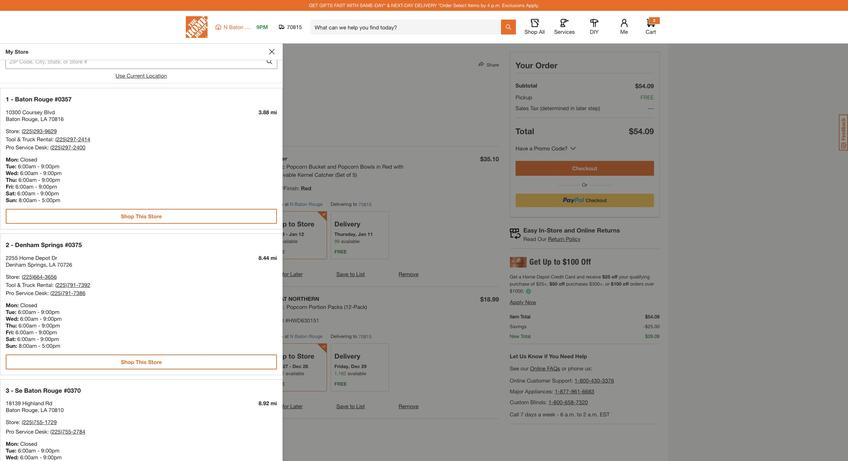 Task type: locate. For each thing, give the bounding box(es) containing it.
tue: for 2
[[6, 309, 16, 316]]

delivering to 70815 for $35.10
[[331, 202, 372, 208]]

3 tue: from the top
[[6, 448, 16, 455]]

1 horizontal spatial and
[[564, 227, 575, 234]]

shop for 1 - baton rouge # 0357
[[121, 213, 134, 220]]

1 vertical spatial red
[[301, 185, 311, 192]]

new
[[510, 334, 520, 340]]

1 vertical spatial delivering to 70815
[[331, 334, 372, 340]]

apply now link
[[510, 300, 537, 306]]

- inside ship to store dec 27 - dec 28 1,162 available
[[289, 364, 291, 370]]

available inside delivery thursday, jan 11 99 available
[[341, 239, 360, 245]]

remove for $18.99
[[399, 404, 419, 410]]

later up northern
[[290, 271, 303, 278]]

free for ship to store jan 9 - jan 12 available
[[273, 249, 285, 255]]

in right bowls
[[377, 164, 381, 170]]

n baton rouge button down color/finish : red
[[290, 202, 323, 207]]

0 vertical spatial wed:
[[6, 170, 19, 176]]

remove button for $18.99
[[399, 403, 419, 411]]

, inside 18139 highland rd baton rouge , la 70810
[[38, 408, 39, 414]]

thu: for 1
[[6, 177, 17, 183]]

1 vertical spatial product image
[[188, 295, 258, 365]]

tue: inside mon: closed tue: 6:00am - 9:00pm wed: 6:00am - 9:00pm
[[6, 448, 16, 455]]

& right day*
[[387, 2, 390, 8]]

1 rental from the top
[[37, 136, 52, 143]]

1 mi from the top
[[271, 109, 277, 115]]

800- up 6683
[[580, 378, 591, 385]]

wed: for 1 -
[[6, 170, 19, 176]]

delivering down (set
[[331, 202, 352, 207]]

and up purchases
[[577, 274, 585, 280]]

mi right 3.88
[[271, 109, 277, 115]]

1 vertical spatial home
[[523, 274, 536, 280]]

2 shop this store button from the top
[[6, 355, 277, 370]]

1- down online customer support: 1-800-430-3376
[[555, 389, 560, 395]]

0 vertical spatial tue:
[[6, 163, 16, 170]]

in inside "hutzler plastic popcorn bucket and popcorn bowls in red with removable kernel catcher (set of 5)"
[[377, 164, 381, 170]]

6:00am
[[18, 163, 36, 170], [20, 170, 38, 176], [19, 177, 37, 183], [15, 183, 34, 190], [17, 190, 35, 197], [18, 309, 36, 316], [20, 316, 38, 322], [19, 323, 37, 329], [15, 329, 34, 336], [17, 336, 35, 343], [18, 448, 36, 455], [20, 455, 38, 461]]

baton down the hwd630151
[[295, 334, 308, 340]]

or right faqs
[[562, 366, 567, 372]]

1 vertical spatial delivering
[[331, 334, 352, 340]]

1 vertical spatial truck
[[22, 282, 35, 288]]

for for $18.99
[[282, 404, 289, 410]]

3 - se baton rouge # 0370
[[6, 387, 81, 395]]

1 tue: from the top
[[6, 163, 16, 170]]

1 horizontal spatial of
[[531, 281, 535, 287]]

sat: for 2
[[6, 336, 16, 343]]

5:00pm for springs
[[42, 343, 60, 349]]

truck inside store : (225)293-9629 tool & truck rental : (225)297-2414 pro service desk : (225)297-2400
[[22, 136, 35, 143]]

la inside 2255 home depot dr denham springs , la 70726
[[49, 262, 56, 268]]

la inside 18139 highland rd baton rouge , la 70810
[[41, 408, 47, 414]]

0 vertical spatial get
[[530, 257, 541, 267]]

2 later from the top
[[290, 404, 303, 410]]

online up customer
[[530, 366, 546, 372]]

0 horizontal spatial 1,162
[[273, 371, 284, 377]]

70815 link
[[359, 201, 372, 208], [359, 334, 372, 341]]

2 1,162 from the left
[[335, 371, 346, 377]]

1 mon: closed tue: 6:00am - 9:00pm wed: 6:00am - 9:00pm thu: 6:00am - 9:00pm fri: 6:00am - 9:00pm sat: 6:00am - 9:00pm sun: 8:00am - 5:00pm from the top
[[6, 156, 62, 203]]

all left services
[[539, 28, 545, 35]]

us
[[520, 354, 527, 360]]

3 pro from the top
[[6, 429, 14, 436]]

0 horizontal spatial off
[[559, 281, 565, 287]]

available inside ship to store jan 9 - jan 12 available
[[279, 239, 298, 245]]

1 delivering from the top
[[331, 202, 352, 207]]

70815 down pack)
[[359, 334, 372, 340]]

2 mon: closed tue: 6:00am - 9:00pm wed: 6:00am - 9:00pm thu: 6:00am - 9:00pm fri: 6:00am - 9:00pm sat: 6:00am - 9:00pm sun: 8:00am - 5:00pm from the top
[[6, 302, 62, 349]]

2 vertical spatial tue:
[[6, 448, 16, 455]]

$29.09
[[645, 334, 660, 340]]

get left up at the bottom right
[[530, 257, 541, 267]]

2 shop this store from the top
[[121, 359, 162, 366]]

service down store : (225)755-1729
[[16, 429, 34, 436]]

save to list for $18.99
[[337, 404, 365, 410]]

bowls
[[360, 164, 375, 170]]

0 vertical spatial home
[[19, 255, 34, 261]]

1 horizontal spatial jan
[[289, 232, 297, 237]]

available down dec 29
[[348, 371, 366, 377]]

$54.09 for total
[[629, 127, 654, 136]]

dec left 28 on the left bottom of page
[[293, 364, 302, 370]]

available
[[279, 239, 298, 245], [341, 239, 360, 245], [286, 371, 304, 377], [348, 371, 366, 377]]

and
[[327, 164, 337, 170], [564, 227, 575, 234], [577, 274, 585, 280]]

1 vertical spatial pickup at n baton rouge
[[269, 334, 323, 340]]

mon: closed tue: 6:00am - 9:00pm wed: 6:00am - 9:00pm
[[6, 441, 62, 461]]

sun: for 1
[[6, 197, 17, 203]]

great
[[269, 296, 287, 302]]

2 ship from the top
[[273, 353, 287, 361]]

sales
[[516, 105, 529, 111]]

2 pickup at n baton rouge from the top
[[269, 334, 323, 340]]

2 mon: from the top
[[6, 302, 19, 309]]

truck down (225)664-
[[22, 282, 35, 288]]

store inside "easy in-store and online returns read our return policy"
[[547, 227, 563, 234]]

1 thu: from the top
[[6, 177, 17, 183]]

$300+,
[[590, 281, 604, 287]]

1- down 'major appliances: 1-877-961-6683'
[[549, 400, 554, 406]]

(225)293-
[[22, 128, 45, 134]]

fri: for 1
[[6, 183, 14, 190]]

custom blinds: 1-800-658-7320
[[510, 400, 588, 406]]

me button
[[614, 19, 635, 35]]

(225)755- up pro service desk : (225)755-2784
[[22, 420, 45, 426]]

, down coursey at the top of the page
[[38, 116, 39, 122]]

free down 99
[[335, 249, 347, 255]]

1 horizontal spatial red
[[382, 164, 392, 170]]

or for faqs
[[562, 366, 567, 372]]

up
[[543, 257, 552, 267]]

2 list from the top
[[356, 404, 365, 410]]

free for ship to store dec 27 - dec 28 1,162 available
[[273, 382, 285, 387]]

denham up the 2255 at the bottom of the page
[[15, 241, 39, 249]]

1 save for later from the top
[[269, 271, 303, 278]]

7
[[521, 412, 524, 418]]

1 shop this store from the top
[[121, 213, 162, 220]]

mon: for denham springs
[[6, 302, 19, 309]]

1 pickup at n baton rouge from the top
[[269, 202, 323, 207]]

, down highland
[[38, 408, 39, 414]]

1 product image from the top
[[188, 155, 258, 224]]

2 for from the top
[[282, 404, 289, 410]]

red inside "hutzler plastic popcorn bucket and popcorn bowls in red with removable kernel catcher (set of 5)"
[[382, 164, 392, 170]]

(12-
[[344, 304, 354, 311]]

1 vertical spatial rental
[[37, 282, 52, 288]]

0 vertical spatial sun:
[[6, 197, 17, 203]]

in
[[571, 105, 575, 111], [377, 164, 381, 170]]

5)
[[353, 172, 357, 178]]

mon: closed tue: 6:00am - 9:00pm wed: 6:00am - 9:00pm thu: 6:00am - 9:00pm fri: 6:00am - 9:00pm sat: 6:00am - 9:00pm sun: 8:00am - 5:00pm for baton
[[6, 156, 62, 203]]

1 vertical spatial n
[[290, 202, 294, 207]]

1 8:00am from the top
[[19, 197, 37, 203]]

off down the your
[[623, 281, 629, 287]]

remove all items
[[188, 78, 231, 85]]

total right the new
[[521, 334, 531, 340]]

0 vertical spatial fri:
[[6, 183, 14, 190]]

use current location
[[116, 72, 167, 79]]

2 rental from the top
[[37, 282, 52, 288]]

3 wed: from the top
[[6, 455, 19, 461]]

0 vertical spatial product image
[[188, 155, 258, 224]]

sun:
[[6, 197, 17, 203], [6, 343, 17, 349]]

product image
[[188, 155, 258, 224], [188, 295, 258, 365]]

2 vertical spatial and
[[577, 274, 585, 280]]

n baton rouge button for $35.10
[[290, 202, 323, 207]]

your qualifying purchase of $25+,
[[510, 274, 650, 287]]

save for later button for $18.99
[[269, 403, 303, 411]]

0 vertical spatial delivering to 70815
[[331, 202, 372, 208]]

1 horizontal spatial get
[[530, 257, 541, 267]]

1 vertical spatial pro
[[6, 290, 14, 297]]

if
[[545, 354, 548, 360]]

highland
[[22, 401, 44, 407]]

service inside store : (225)664-3656 tool & truck rental : (225)791-7392 pro service desk : (225)791-7386
[[16, 290, 34, 297]]

est
[[600, 412, 610, 418]]

1 jan from the left
[[273, 232, 281, 237]]

ship up 27
[[273, 353, 287, 361]]

la down blvd
[[41, 116, 47, 122]]

items down cart (2)
[[217, 78, 231, 85]]

wed: inside mon: closed tue: 6:00am - 9:00pm wed: 6:00am - 9:00pm
[[6, 455, 19, 461]]

select
[[453, 2, 467, 8]]

delivery inside delivery friday, dec 29 1,162 available
[[335, 353, 361, 361]]

2 sun: from the top
[[6, 343, 17, 349]]

2 vertical spatial &
[[17, 282, 21, 288]]

all inside button
[[539, 28, 545, 35]]

1 ship from the top
[[273, 220, 287, 228]]

1,162 inside delivery friday, dec 29 1,162 available
[[335, 371, 346, 377]]

a.m. left the est
[[588, 412, 599, 418]]

(225)791- down (225)791-7392 link
[[50, 290, 73, 297]]

shop this store button for 0375
[[6, 355, 277, 370]]

days
[[525, 412, 537, 418]]

$100
[[563, 257, 579, 267], [611, 281, 622, 287]]

& down 10300
[[17, 136, 21, 143]]

dec left 27
[[273, 364, 282, 370]]

remove all items link
[[188, 78, 231, 85]]

mi for 0357
[[271, 109, 277, 115]]

find
[[5, 41, 18, 49]]

tool inside store : (225)293-9629 tool & truck rental : (225)297-2414 pro service desk : (225)297-2400
[[6, 136, 16, 143]]

(determined
[[540, 105, 569, 111]]

mi right 8.92
[[271, 401, 277, 407]]

1 shop this store button from the top
[[6, 209, 277, 224]]

desk for rouge
[[35, 144, 47, 151]]

1 horizontal spatial depot
[[537, 274, 550, 280]]

online up policy
[[577, 227, 595, 234]]

0 vertical spatial save for later
[[269, 271, 303, 278]]

delivering to 70815 for $18.99
[[331, 334, 372, 340]]

a.m. right 6
[[565, 412, 576, 418]]

me
[[621, 28, 628, 35]]

1 vertical spatial mi
[[271, 255, 277, 261]]

truck inside store : (225)664-3656 tool & truck rental : (225)791-7392 pro service desk : (225)791-7386
[[22, 282, 35, 288]]

$54.09
[[636, 82, 654, 90], [629, 127, 654, 136], [645, 314, 660, 320]]

2 desk from the top
[[35, 290, 47, 297]]

list for $35.10
[[356, 271, 365, 278]]

springs up dr
[[41, 241, 63, 249]]

1 at from the top
[[285, 202, 289, 207]]

mi for 0370
[[271, 401, 277, 407]]

tue: for 1
[[6, 163, 16, 170]]

2 save to list link from the top
[[337, 404, 365, 410]]

1 save to list link from the top
[[337, 271, 365, 278]]

service for baton
[[16, 144, 34, 151]]

2 save for later from the top
[[269, 404, 303, 410]]

2 closed from the top
[[20, 302, 37, 309]]

service down (225)293- on the left of page
[[16, 144, 34, 151]]

your
[[619, 274, 628, 280]]

0 horizontal spatial a
[[519, 274, 522, 280]]

& inside store : (225)664-3656 tool & truck rental : (225)791-7392 pro service desk : (225)791-7386
[[17, 282, 21, 288]]

& for 1 - baton rouge # 0357
[[17, 136, 21, 143]]

cart
[[646, 28, 656, 35]]

2 delivery from the top
[[335, 353, 361, 361]]

2 n baton rouge button from the top
[[290, 334, 323, 340]]

1 for from the top
[[282, 271, 289, 278]]

delivery inside delivery thursday, jan 11 99 available
[[335, 220, 361, 228]]

800- up call 7 days a week - 6 a.m. to 2 a.m. est at right bottom
[[554, 400, 565, 406]]

1 sat: from the top
[[6, 190, 16, 197]]

2 service from the top
[[16, 290, 34, 297]]

or
[[580, 182, 590, 188]]

0 horizontal spatial depot
[[35, 255, 50, 261]]

code?
[[552, 145, 568, 152]]

customer
[[527, 378, 551, 385]]

0 vertical spatial 5:00pm
[[42, 197, 60, 203]]

2 down 7320
[[584, 412, 587, 418]]

jan left 12
[[289, 232, 297, 237]]

---
[[648, 105, 654, 111]]

1 truck from the top
[[22, 136, 35, 143]]

2 vertical spatial 70815
[[359, 334, 372, 340]]

1 sun: from the top
[[6, 197, 17, 203]]

3
[[6, 387, 9, 395]]

2 vertical spatial la
[[41, 408, 47, 414]]

1 later from the top
[[290, 271, 303, 278]]

1 vertical spatial sun:
[[6, 343, 17, 349]]

1 vertical spatial and
[[564, 227, 575, 234]]

0 vertical spatial 70815 link
[[359, 201, 372, 208]]

with
[[347, 2, 359, 8]]

1 this from the top
[[136, 213, 147, 220]]

1 n baton rouge button from the top
[[290, 202, 323, 207]]

3 mi from the top
[[271, 401, 277, 407]]

popcorn inside great northern 2.5 oz. popcorn portion packs (12-pack)
[[287, 304, 307, 311]]

1 delivery from the top
[[335, 220, 361, 228]]

get a home depot credit card and receive $25 off
[[510, 274, 618, 280]]

off down get a home depot credit card and receive $25 off
[[559, 281, 565, 287]]

remove for $35.10
[[399, 271, 419, 278]]

and up policy
[[564, 227, 575, 234]]

1 save to list from the top
[[337, 271, 365, 278]]

1 horizontal spatial a
[[530, 145, 533, 152]]

1 1,162 from the left
[[273, 371, 284, 377]]

springs up (225)664-3656 'link'
[[28, 262, 46, 268]]

2 horizontal spatial and
[[577, 274, 585, 280]]

of left the 5)
[[346, 172, 351, 178]]

a for get
[[519, 274, 522, 280]]

1 vertical spatial shop
[[121, 213, 134, 220]]

ship inside ship to store dec 27 - dec 28 1,162 available
[[273, 353, 287, 361]]

1 vertical spatial la
[[49, 262, 56, 268]]

1-800-658-7320 link
[[549, 400, 588, 406]]

1 fri: from the top
[[6, 183, 14, 190]]

1 mon: from the top
[[6, 156, 19, 163]]

0 horizontal spatial of
[[346, 172, 351, 178]]

1- up 961-
[[575, 378, 580, 385]]

baton left 9pm
[[229, 24, 244, 30]]

pickup at n baton rouge for $35.10
[[269, 202, 323, 207]]

red down kernel
[[301, 185, 311, 192]]

1 vertical spatial for
[[282, 404, 289, 410]]

pro inside store : (225)293-9629 tool & truck rental : (225)297-2414 pro service desk : (225)297-2400
[[6, 144, 14, 151]]

1 70815 link from the top
[[359, 201, 372, 208]]

red left with
[[382, 164, 392, 170]]

2 vertical spatial 1-
[[549, 400, 554, 406]]

0 vertical spatial for
[[282, 271, 289, 278]]

for right 8.92 mi
[[282, 404, 289, 410]]

2 delivering from the top
[[331, 334, 352, 340]]

rouge
[[245, 24, 261, 30], [34, 96, 53, 103], [22, 116, 38, 122], [309, 202, 323, 207], [309, 334, 323, 340], [43, 387, 62, 395], [22, 408, 38, 414]]

services button
[[554, 19, 576, 35]]

(225)297- down (225)297-2414 link
[[50, 144, 73, 151]]

1 delivering to 70815 from the top
[[331, 202, 372, 208]]

0 vertical spatial pickup at n baton rouge
[[269, 202, 323, 207]]

1 vertical spatial ,
[[46, 262, 48, 268]]

2 save for later button from the top
[[269, 403, 303, 411]]

0 vertical spatial sat:
[[6, 190, 16, 197]]

see our online faqs or phone us:
[[510, 366, 594, 372]]

0 vertical spatial ,
[[38, 116, 39, 122]]

save for save to list link related to $35.10
[[337, 271, 349, 278]]

2 vertical spatial 2
[[584, 412, 587, 418]]

tool inside store : (225)664-3656 tool & truck rental : (225)791-7392 pro service desk : (225)791-7386
[[6, 282, 16, 288]]

have
[[516, 145, 528, 152]]

all for shop
[[539, 28, 545, 35]]

3 closed from the top
[[20, 441, 37, 448]]

at down color/finish
[[285, 202, 289, 207]]

(225)791-7386 link
[[50, 290, 85, 297]]

0 vertical spatial &
[[387, 2, 390, 8]]

,
[[38, 116, 39, 122], [46, 262, 48, 268], [38, 408, 39, 414]]

fri: for 2
[[6, 329, 14, 336]]

0 vertical spatial ship
[[273, 220, 287, 228]]

return
[[548, 236, 565, 243]]

2 vertical spatial mi
[[271, 401, 277, 407]]

online up major at bottom right
[[510, 378, 525, 385]]

credit card icon image
[[510, 257, 527, 268]]

delivering to 70815 up delivery thursday, jan 11 99 available
[[331, 202, 372, 208]]

1,162 down the friday,
[[335, 371, 346, 377]]

or for $300+,
[[606, 281, 610, 287]]

at for $18.99
[[285, 334, 289, 340]]

& inside store : (225)293-9629 tool & truck rental : (225)297-2414 pro service desk : (225)297-2400
[[17, 136, 21, 143]]

1 service from the top
[[16, 144, 34, 151]]

truck for denham
[[22, 282, 35, 288]]

shop this store button for 0357
[[6, 209, 277, 224]]

decrement image
[[194, 377, 199, 383]]

0 horizontal spatial and
[[327, 164, 337, 170]]

0 horizontal spatial a.m.
[[565, 412, 576, 418]]

2 vertical spatial pro
[[6, 429, 14, 436]]

2 5:00pm from the top
[[42, 343, 60, 349]]

1 save for later button from the top
[[269, 271, 303, 279]]

rental inside store : (225)293-9629 tool & truck rental : (225)297-2414 pro service desk : (225)297-2400
[[37, 136, 52, 143]]

delivering to 70815 up delivery friday, dec 29 1,162 available
[[331, 334, 372, 340]]

2 vertical spatial ,
[[38, 408, 39, 414]]

0 vertical spatial and
[[327, 164, 337, 170]]

closed for baton
[[20, 156, 37, 163]]

$54.09 up $25.00
[[645, 314, 660, 320]]

1 remove button from the top
[[399, 271, 419, 279]]

get for get up to $100 off
[[530, 257, 541, 267]]

2 tue: from the top
[[6, 309, 16, 316]]

1 vertical spatial remove
[[399, 271, 419, 278]]

70815 link for $35.10
[[359, 201, 372, 208]]

$54.09 for item total
[[645, 314, 660, 320]]

1 horizontal spatial dec
[[293, 364, 302, 370]]

2400
[[73, 144, 85, 151]]

delivery up the friday,
[[335, 353, 361, 361]]

2 wed: from the top
[[6, 316, 19, 322]]

diy
[[590, 28, 599, 35]]

n down the model # hwd630151 at the left bottom of page
[[290, 334, 294, 340]]

1 vertical spatial 5:00pm
[[42, 343, 60, 349]]

$54.09 down ---
[[629, 127, 654, 136]]

0 vertical spatial $54.09
[[636, 82, 654, 90]]

0 vertical spatial service
[[16, 144, 34, 151]]

2 horizontal spatial 2
[[653, 18, 656, 23]]

to inside ship to store dec 27 - dec 28 1,162 available
[[289, 353, 295, 361]]

2 vertical spatial closed
[[20, 441, 37, 448]]

delivery friday, dec 29 1,162 available
[[335, 353, 367, 377]]

, inside 10300 coursey blvd baton rouge , la 70816
[[38, 116, 39, 122]]

2 thu: from the top
[[6, 323, 17, 329]]

tool down the 2255 at the bottom of the page
[[6, 282, 16, 288]]

1 horizontal spatial all
[[539, 28, 545, 35]]

2 remove button from the top
[[399, 403, 419, 411]]

rental down (225)664-3656 'link'
[[37, 282, 52, 288]]

closed down pro service desk : (225)755-2784
[[20, 441, 37, 448]]

2 vertical spatial n
[[290, 334, 294, 340]]

a right days
[[538, 412, 541, 418]]

2 8:00am from the top
[[19, 343, 37, 349]]

2 delivering to 70815 from the top
[[331, 334, 372, 340]]

10300 coursey blvd baton rouge , la 70816
[[6, 109, 64, 122]]

2 pro from the top
[[6, 290, 14, 297]]

1 5:00pm from the top
[[42, 197, 60, 203]]

share
[[487, 62, 499, 68]]

desk down (225)664-3656 'link'
[[35, 290, 47, 297]]

1- for 877-
[[555, 389, 560, 395]]

delivery for $18.99
[[335, 353, 361, 361]]

0 vertical spatial thu:
[[6, 177, 17, 183]]

2 product image from the top
[[188, 295, 258, 365]]

available down "thursday,"
[[341, 239, 360, 245]]

oz.
[[278, 304, 285, 311]]

for for $35.10
[[282, 271, 289, 278]]

increment image
[[247, 377, 253, 383]]

denham down the 2255 at the bottom of the page
[[6, 262, 26, 268]]

1 pro from the top
[[6, 144, 14, 151]]

popcorn down northern
[[287, 304, 307, 311]]

None text field
[[204, 232, 243, 247], [204, 373, 243, 388], [204, 232, 243, 247], [204, 373, 243, 388]]

home up purchase
[[523, 274, 536, 280]]

1 horizontal spatial or
[[606, 281, 610, 287]]

desk inside store : (225)293-9629 tool & truck rental : (225)297-2414 pro service desk : (225)297-2400
[[35, 144, 47, 151]]

7392
[[78, 282, 90, 288]]

3 mon: from the top
[[6, 441, 19, 448]]

card
[[565, 274, 576, 280]]

shop inside shop all button
[[525, 28, 538, 35]]

1 vertical spatial mon: closed tue: 6:00am - 9:00pm wed: 6:00am - 9:00pm thu: 6:00am - 9:00pm fri: 6:00am - 9:00pm sat: 6:00am - 9:00pm sun: 8:00am - 5:00pm
[[6, 302, 62, 349]]

catcher
[[315, 172, 334, 178]]

1 vertical spatial wed:
[[6, 316, 19, 322]]

0 horizontal spatial 800-
[[554, 400, 565, 406]]

1 wed: from the top
[[6, 170, 19, 176]]

pro for 1
[[6, 144, 14, 151]]

658-
[[565, 400, 576, 406]]

thu:
[[6, 177, 17, 183], [6, 323, 17, 329]]

2 horizontal spatial online
[[577, 227, 595, 234]]

la for se baton rouge
[[41, 408, 47, 414]]

get up purchase
[[510, 274, 518, 280]]

2 this from the top
[[136, 359, 147, 366]]

70815 link down pack)
[[359, 334, 372, 341]]

2 70815 link from the top
[[359, 334, 372, 341]]

available down 27
[[286, 371, 304, 377]]

1 vertical spatial depot
[[537, 274, 550, 280]]

2 vertical spatial wed:
[[6, 455, 19, 461]]

pro inside store : (225)664-3656 tool & truck rental : (225)791-7392 pro service desk : (225)791-7386
[[6, 290, 14, 297]]

0 vertical spatial mon:
[[6, 156, 19, 163]]

n baton rouge button down the hwd630151
[[290, 334, 323, 340]]

remove
[[188, 78, 208, 85], [399, 271, 419, 278], [399, 404, 419, 410]]

1 vertical spatial in
[[377, 164, 381, 170]]

1 desk from the top
[[35, 144, 47, 151]]

service
[[16, 144, 34, 151], [16, 290, 34, 297], [16, 429, 34, 436]]

1 dec from the left
[[273, 364, 282, 370]]

available inside ship to store dec 27 - dec 28 1,162 available
[[286, 371, 304, 377]]

rouge inside 18139 highland rd baton rouge , la 70810
[[22, 408, 38, 414]]

mi right 8.44
[[271, 255, 277, 261]]

free up ---
[[641, 94, 654, 101]]

1 vertical spatial save for later button
[[269, 403, 303, 411]]

0 vertical spatial delivery
[[335, 220, 361, 228]]

free down 27
[[273, 382, 285, 387]]

8.44 mi
[[259, 255, 277, 261]]

let
[[510, 354, 518, 360]]

n
[[224, 24, 228, 30], [290, 202, 294, 207], [290, 334, 294, 340]]

1 vertical spatial mon:
[[6, 302, 19, 309]]

free down the friday,
[[335, 382, 347, 387]]

2255 home depot dr denham springs , la 70726
[[6, 255, 72, 268]]

shop this store
[[121, 213, 162, 220], [121, 359, 162, 366]]

2 mi from the top
[[271, 255, 277, 261]]

(225)664-
[[22, 274, 45, 280]]

2 save to list from the top
[[337, 404, 365, 410]]

save to list link for $18.99
[[337, 404, 365, 410]]

feedback link image
[[839, 114, 848, 151]]

save for later for $35.10
[[269, 271, 303, 278]]

2 at from the top
[[285, 334, 289, 340]]

1,162 inside ship to store dec 27 - dec 28 1,162 available
[[273, 371, 284, 377]]

depot left dr
[[35, 255, 50, 261]]

0 vertical spatial (225)755-
[[22, 420, 45, 426]]

(225)297-2400 link
[[50, 144, 85, 151]]

save to list link
[[337, 271, 365, 278], [337, 404, 365, 410]]

desk inside store : (225)664-3656 tool & truck rental : (225)791-7392 pro service desk : (225)791-7386
[[35, 290, 47, 297]]

$54.09 for subtotal
[[636, 82, 654, 90]]

p.m.
[[491, 2, 501, 8]]

n down color/finish : red
[[290, 202, 294, 207]]

2 truck from the top
[[22, 282, 35, 288]]

2 sat: from the top
[[6, 336, 16, 343]]

service inside store : (225)293-9629 tool & truck rental : (225)297-2414 pro service desk : (225)297-2400
[[16, 144, 34, 151]]

1 vertical spatial delivery
[[335, 353, 361, 361]]

free right 8.44
[[273, 249, 285, 255]]

order
[[536, 61, 558, 70]]

of up credit offer details icon
[[531, 281, 535, 287]]

delivering up delivery friday, dec 29 1,162 available
[[331, 334, 352, 340]]

faqs
[[547, 366, 560, 372]]

delivering
[[331, 202, 352, 207], [331, 334, 352, 340]]

9:00pm
[[41, 163, 59, 170], [43, 170, 62, 176], [42, 177, 60, 183], [39, 183, 57, 190], [41, 190, 59, 197], [41, 309, 59, 316], [43, 316, 62, 322], [42, 323, 60, 329], [39, 329, 57, 336], [41, 336, 59, 343], [41, 448, 59, 455], [43, 455, 62, 461]]

1 closed from the top
[[20, 156, 37, 163]]

use
[[116, 72, 125, 79]]

coursey
[[22, 109, 43, 115]]

1 vertical spatial shop this store
[[121, 359, 162, 366]]

0 vertical spatial mon: closed tue: 6:00am - 9:00pm wed: 6:00am - 9:00pm thu: 6:00am - 9:00pm fri: 6:00am - 9:00pm sat: 6:00am - 9:00pm sun: 8:00am - 5:00pm
[[6, 156, 62, 203]]

1 vertical spatial denham
[[6, 262, 26, 268]]

$100 down the your
[[611, 281, 622, 287]]

your order
[[516, 61, 558, 70]]

1 vertical spatial 8:00am
[[19, 343, 37, 349]]

0 vertical spatial desk
[[35, 144, 47, 151]]

1 vertical spatial &
[[17, 136, 21, 143]]

0 vertical spatial save to list link
[[337, 271, 365, 278]]

1-
[[575, 378, 580, 385], [555, 389, 560, 395], [549, 400, 554, 406]]

at for $35.10
[[285, 202, 289, 207]]

pickup for $18.99
[[269, 334, 283, 340]]

2 tool from the top
[[6, 282, 16, 288]]

1 vertical spatial closed
[[20, 302, 37, 309]]

0 vertical spatial items
[[468, 2, 480, 8]]

later for $18.99
[[290, 404, 303, 410]]

70815 up jan 11
[[359, 202, 372, 208]]

the home depot logo image
[[186, 16, 207, 38]]

remove button for $35.10
[[399, 271, 419, 279]]

or down $25
[[606, 281, 610, 287]]

1 horizontal spatial a.m.
[[588, 412, 599, 418]]

pickup at n baton rouge down color/finish : red
[[269, 202, 323, 207]]

mon: for baton rouge
[[6, 156, 19, 163]]

70815 for $18.99
[[359, 334, 372, 340]]

service down (225)664-
[[16, 290, 34, 297]]

(225)755- down 1729
[[50, 429, 73, 436]]

available down 9
[[279, 239, 298, 245]]

, for baton
[[38, 408, 39, 414]]

denham inside 2255 home depot dr denham springs , la 70726
[[6, 262, 26, 268]]

ship up 9
[[273, 220, 287, 228]]

1 tool from the top
[[6, 136, 16, 143]]

ship inside ship to store jan 9 - jan 12 available
[[273, 220, 287, 228]]

and inside "hutzler plastic popcorn bucket and popcorn bowls in red with removable kernel catcher (set of 5)"
[[327, 164, 337, 170]]

2 fri: from the top
[[6, 329, 14, 336]]

800-
[[580, 378, 591, 385], [554, 400, 565, 406]]

1 list from the top
[[356, 271, 365, 278]]

$25+,
[[536, 281, 548, 287]]

in left later
[[571, 105, 575, 111]]

for up great
[[282, 271, 289, 278]]

a right the have
[[530, 145, 533, 152]]

desk
[[35, 144, 47, 151], [35, 290, 47, 297], [35, 429, 47, 436]]

la inside 10300 coursey blvd baton rouge , la 70816
[[41, 116, 47, 122]]

later right 8.92 mi
[[290, 404, 303, 410]]

tool for 1
[[6, 136, 16, 143]]

70815 link up jan 11
[[359, 201, 372, 208]]

rental inside store : (225)664-3656 tool & truck rental : (225)791-7392 pro service desk : (225)791-7386
[[37, 282, 52, 288]]



Task type: vqa. For each thing, say whether or not it's contained in the screenshot.


Task type: describe. For each thing, give the bounding box(es) containing it.
sun: for 2
[[6, 343, 17, 349]]

truck for baton
[[22, 136, 35, 143]]

1 a.m. from the left
[[565, 412, 576, 418]]

8.92
[[259, 401, 269, 407]]

of inside "hutzler plastic popcorn bucket and popcorn bowls in red with removable kernel catcher (set of 5)"
[[346, 172, 351, 178]]

returns
[[597, 227, 620, 234]]

kernel
[[298, 172, 313, 178]]

shop this store for 0375
[[121, 359, 162, 366]]

0 vertical spatial in
[[571, 105, 575, 111]]

have a promo code? link
[[516, 145, 568, 153]]

my
[[5, 48, 13, 55]]

week
[[543, 412, 555, 418]]

qualifying
[[630, 274, 650, 280]]

desk for springs
[[35, 290, 47, 297]]

closed inside mon: closed tue: 6:00am - 9:00pm wed: 6:00am - 9:00pm
[[20, 441, 37, 448]]

drawer close image
[[269, 49, 275, 55]]

70815 button
[[279, 24, 302, 30]]

over
[[645, 281, 654, 287]]

5:00pm for rouge
[[42, 197, 60, 203]]

total for item total
[[521, 314, 531, 320]]

(225)755-2784 link
[[50, 429, 85, 436]]

you
[[549, 354, 559, 360]]

la for baton rouge
[[41, 116, 47, 122]]

2 inside cart 2
[[653, 18, 656, 23]]

new total
[[510, 334, 531, 340]]

tool for 2
[[6, 282, 16, 288]]

blinds:
[[531, 400, 547, 406]]

0 vertical spatial n
[[224, 24, 228, 30]]

2 a.m. from the left
[[588, 412, 599, 418]]

cart 2
[[646, 18, 656, 35]]

ZIP Code, City, State, or Store # text field
[[5, 54, 266, 69]]

0 vertical spatial 800-
[[580, 378, 591, 385]]

later
[[576, 105, 587, 111]]

see
[[510, 366, 519, 372]]

1-877-961-6683 link
[[555, 389, 595, 395]]

this for 1 - baton rouge # 0357
[[136, 213, 147, 220]]

2 jan from the left
[[289, 232, 297, 237]]

0 horizontal spatial 2
[[6, 241, 9, 249]]

baton up highland
[[24, 387, 41, 395]]

70816
[[49, 116, 64, 122]]

1 horizontal spatial home
[[523, 274, 536, 280]]

store : (225)755-1729
[[6, 420, 57, 426]]

depot inside 2255 home depot dr denham springs , la 70726
[[35, 255, 50, 261]]

mon: closed tue: 6:00am - 9:00pm wed: 6:00am - 9:00pm thu: 6:00am - 9:00pm fri: 6:00am - 9:00pm sat: 6:00am - 9:00pm sun: 8:00am - 5:00pm for denham
[[6, 302, 62, 349]]

12
[[299, 232, 304, 237]]

diy button
[[584, 19, 605, 35]]

great northern 2.5 oz. popcorn portion packs (12-pack)
[[269, 296, 367, 311]]

0 horizontal spatial online
[[510, 378, 525, 385]]

1 vertical spatial $100
[[611, 281, 622, 287]]

a for have
[[530, 145, 533, 152]]

save to list link for $35.10
[[337, 271, 365, 278]]

save for $18.99 save for later button
[[269, 404, 281, 410]]

shop all button
[[524, 19, 546, 35]]

find another store
[[5, 41, 60, 49]]

day
[[405, 2, 414, 8]]

major appliances: 1-877-961-6683
[[510, 389, 595, 395]]

1 horizontal spatial (225)755-
[[50, 429, 73, 436]]

2 dec from the left
[[293, 364, 302, 370]]

portion
[[309, 304, 326, 311]]

rental for springs
[[37, 282, 52, 288]]

mon: inside mon: closed tue: 6:00am - 9:00pm wed: 6:00am - 9:00pm
[[6, 441, 19, 448]]

0 vertical spatial remove
[[188, 78, 208, 85]]

0 vertical spatial springs
[[41, 241, 63, 249]]

sat: for 1
[[6, 190, 16, 197]]

appliances:
[[525, 389, 554, 395]]

delivering for $35.10
[[331, 202, 352, 207]]

$35.10
[[481, 155, 499, 163]]

online customer support: 1-800-430-3376
[[510, 378, 614, 385]]

(225)293-9629 link
[[22, 128, 57, 134]]

hutzler
[[269, 155, 287, 162]]

current
[[127, 72, 145, 79]]

all for remove
[[210, 78, 216, 85]]

savings
[[510, 324, 527, 330]]

1 horizontal spatial 2
[[584, 412, 587, 418]]

shop for 2 - denham springs # 0375
[[121, 359, 134, 366]]

10300
[[6, 109, 21, 115]]

1 vertical spatial online
[[530, 366, 546, 372]]

our
[[521, 366, 529, 372]]

purchase
[[510, 281, 530, 287]]

1 vertical spatial (225)791-
[[50, 290, 73, 297]]

product image for $35.10
[[188, 155, 258, 224]]

available inside delivery friday, dec 29 1,162 available
[[348, 371, 366, 377]]

1
[[6, 96, 9, 103]]

save for save to list link for $18.99
[[337, 404, 349, 410]]

baton up coursey at the top of the page
[[15, 96, 32, 103]]

pro for 2
[[6, 290, 14, 297]]

promo
[[534, 145, 550, 152]]

help
[[575, 354, 587, 360]]

free for delivery friday, dec 29 1,162 available
[[335, 382, 347, 387]]

total for new total
[[521, 334, 531, 340]]

read
[[524, 236, 536, 243]]

n for $18.99
[[290, 334, 294, 340]]

delivery
[[415, 2, 437, 8]]

2255
[[6, 255, 18, 261]]

0 vertical spatial (225)791-
[[55, 282, 78, 288]]

9pm
[[257, 24, 268, 30]]

8:00am for baton
[[19, 197, 37, 203]]

of inside your qualifying purchase of $25+,
[[531, 281, 535, 287]]

$25
[[603, 274, 611, 280]]

2 horizontal spatial 1-
[[575, 378, 580, 385]]

n baton rouge button for $18.99
[[290, 334, 323, 340]]

ship for $35.10
[[273, 220, 287, 228]]

and inside "easy in-store and online returns read our return policy"
[[564, 227, 575, 234]]

step)
[[588, 105, 600, 111]]

8.92 mi
[[259, 401, 277, 407]]

list for $18.99
[[356, 404, 365, 410]]

2 horizontal spatial off
[[623, 281, 629, 287]]

home inside 2255 home depot dr denham springs , la 70726
[[19, 255, 34, 261]]

What can we help you find today? search field
[[315, 20, 501, 34]]

, inside 2255 home depot dr denham springs , la 70726
[[46, 262, 48, 268]]

orders
[[630, 281, 644, 287]]

credit offer details image
[[526, 289, 531, 295]]

thu: for 2
[[6, 323, 17, 329]]

color/finish : red
[[269, 185, 311, 192]]

2 - denham springs # 0375
[[6, 241, 82, 249]]

subtotal
[[516, 82, 537, 89]]

later for $35.10
[[290, 271, 303, 278]]

save to list for $35.10
[[337, 271, 365, 278]]

wed: for 2 -
[[6, 316, 19, 322]]

1 horizontal spatial off
[[612, 274, 618, 280]]

1- for 800-
[[549, 400, 554, 406]]

purchases
[[566, 281, 588, 287]]

9629
[[45, 128, 57, 134]]

27
[[283, 364, 288, 370]]

1 vertical spatial 800-
[[554, 400, 565, 406]]

0 vertical spatial pickup
[[516, 94, 532, 101]]

service for denham
[[16, 290, 34, 297]]

get
[[309, 2, 318, 8]]

store inside store : (225)293-9629 tool & truck rental : (225)297-2414 pro service desk : (225)297-2400
[[6, 128, 19, 134]]

pickup at n baton rouge for $18.99
[[269, 334, 323, 340]]

& for 2 - denham springs # 0375
[[17, 282, 21, 288]]

baton inside 18139 highland rd baton rouge , la 70810
[[6, 408, 20, 414]]

2 vertical spatial a
[[538, 412, 541, 418]]

8:00am for denham
[[19, 343, 37, 349]]

to inside ship to store jan 9 - jan 12 available
[[289, 220, 295, 228]]

0 vertical spatial denham
[[15, 241, 39, 249]]

springs inside 2255 home depot dr denham springs , la 70726
[[28, 262, 46, 268]]

70726
[[57, 262, 72, 268]]

*order
[[438, 2, 452, 8]]

store : (225)293-9629 tool & truck rental : (225)297-2414 pro service desk : (225)297-2400
[[6, 128, 90, 151]]

n for $35.10
[[290, 202, 294, 207]]

dr
[[52, 255, 57, 261]]

baton down color/finish : red
[[295, 202, 308, 207]]

0 horizontal spatial $100
[[563, 257, 579, 267]]

get gifts fast with same-day* & next-day delivery *order select items by 4 p.m. exclusions apply.
[[309, 2, 539, 8]]

credit
[[551, 274, 564, 280]]

70815 for $35.10
[[359, 202, 372, 208]]

save for later for $18.99
[[269, 404, 303, 410]]

store inside store : (225)664-3656 tool & truck rental : (225)791-7392 pro service desk : (225)791-7386
[[6, 274, 19, 280]]

northern
[[289, 296, 319, 302]]

0 horizontal spatial items
[[217, 78, 231, 85]]

3 service from the top
[[16, 429, 34, 436]]

get for get a home depot credit card and receive $25 off
[[510, 274, 518, 280]]

save for later button for $35.10
[[269, 271, 303, 279]]

(225)297-2414 link
[[55, 136, 90, 143]]

1729
[[45, 420, 57, 426]]

0 vertical spatial (225)297-
[[55, 136, 78, 143]]

cart
[[188, 55, 224, 75]]

$18.99
[[481, 296, 499, 303]]

save for save for later button associated with $35.10
[[269, 271, 281, 278]]

baton inside 10300 coursey blvd baton rouge , la 70816
[[6, 116, 20, 122]]

rouge inside 10300 coursey blvd baton rouge , la 70816
[[22, 116, 38, 122]]

store inside ship to store jan 9 - jan 12 available
[[297, 220, 315, 228]]

this for 2 - denham springs # 0375
[[136, 359, 147, 366]]

closed for denham
[[20, 302, 37, 309]]

store inside ship to store dec 27 - dec 28 1,162 available
[[297, 353, 315, 361]]

popcorn up kernel
[[287, 164, 307, 170]]

fast
[[334, 2, 346, 8]]

store : (225)664-3656 tool & truck rental : (225)791-7392 pro service desk : (225)791-7386
[[6, 274, 90, 297]]

99
[[335, 239, 340, 245]]

blvd
[[44, 109, 55, 115]]

delivery for $35.10
[[335, 220, 361, 228]]

removable
[[269, 172, 296, 178]]

mi for 0375
[[271, 255, 277, 261]]

ship for $18.99
[[273, 353, 287, 361]]

- inside ship to store jan 9 - jan 12 available
[[286, 232, 288, 237]]

online faqs link
[[530, 366, 560, 372]]

70815 link for $18.99
[[359, 334, 372, 341]]

us:
[[585, 366, 592, 372]]

need
[[560, 354, 574, 360]]

pack)
[[354, 304, 367, 311]]

policy
[[566, 236, 581, 243]]

return policy link
[[548, 236, 581, 243]]

70815 inside 'button'
[[287, 24, 302, 30]]

3 desk from the top
[[35, 429, 47, 436]]

free for delivery thursday, jan 11 99 available
[[335, 249, 347, 255]]

now
[[525, 300, 537, 306]]

use current location button
[[5, 72, 277, 80]]

(225)791-7392 link
[[55, 282, 90, 288]]

shop this store for 0357
[[121, 213, 162, 220]]

(225)755-1729 link
[[22, 420, 57, 426]]

6
[[561, 412, 564, 418]]

checkout button
[[516, 161, 654, 176]]

delivering for $18.99
[[331, 334, 352, 340]]

product image for $18.99
[[188, 295, 258, 365]]

0 vertical spatial total
[[516, 127, 534, 136]]

1 vertical spatial (225)297-
[[50, 144, 73, 151]]

popcorn up the 5)
[[338, 164, 359, 170]]

packs
[[328, 304, 343, 311]]

online inside "easy in-store and online returns read our return policy"
[[577, 227, 595, 234]]

, for rouge
[[38, 116, 39, 122]]



